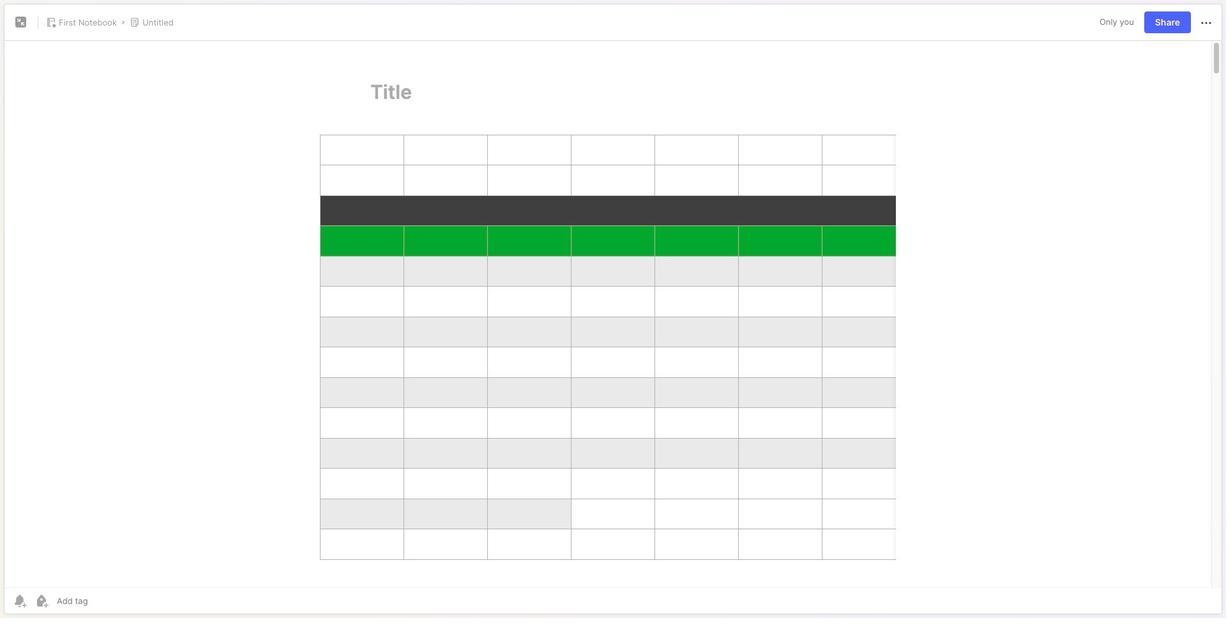 Task type: locate. For each thing, give the bounding box(es) containing it.
add tag image
[[34, 593, 49, 609]]

Add tag field
[[56, 595, 152, 607]]

More actions field
[[1199, 14, 1214, 31]]

add a reminder image
[[12, 593, 27, 609]]



Task type: vqa. For each thing, say whether or not it's contained in the screenshot.
More actions ICON
yes



Task type: describe. For each thing, give the bounding box(es) containing it.
collapse note image
[[13, 15, 29, 30]]

more actions image
[[1199, 15, 1214, 31]]

Note Editor text field
[[4, 40, 1222, 588]]

note window element
[[4, 4, 1222, 618]]



